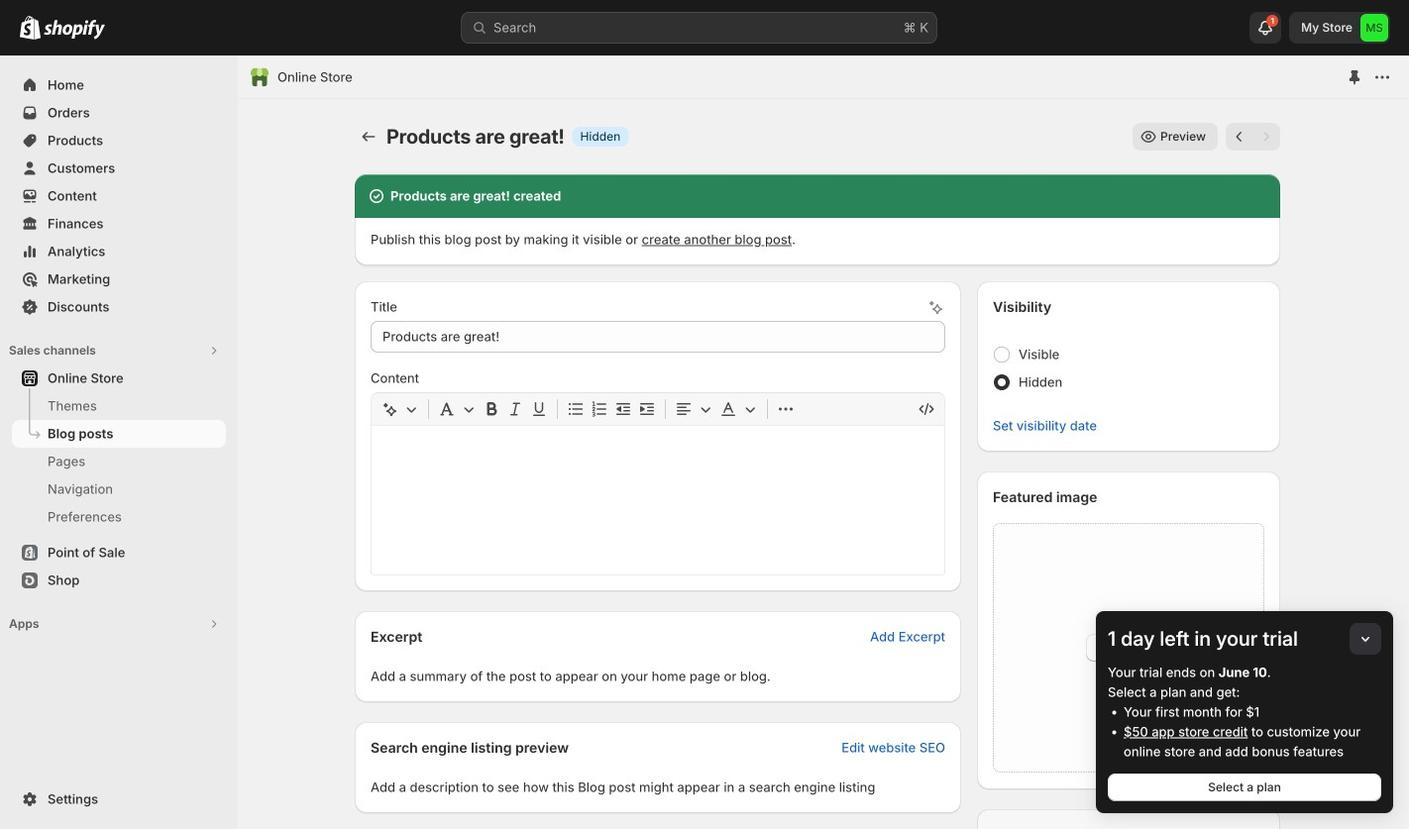 Task type: describe. For each thing, give the bounding box(es) containing it.
my store image
[[1361, 14, 1389, 42]]

1 horizontal spatial shopify image
[[44, 20, 105, 39]]



Task type: vqa. For each thing, say whether or not it's contained in the screenshot.
Tab List
no



Task type: locate. For each thing, give the bounding box(es) containing it.
shopify image
[[20, 16, 41, 39], [44, 20, 105, 39]]

online store image
[[250, 67, 270, 87]]

0 horizontal spatial shopify image
[[20, 16, 41, 39]]



